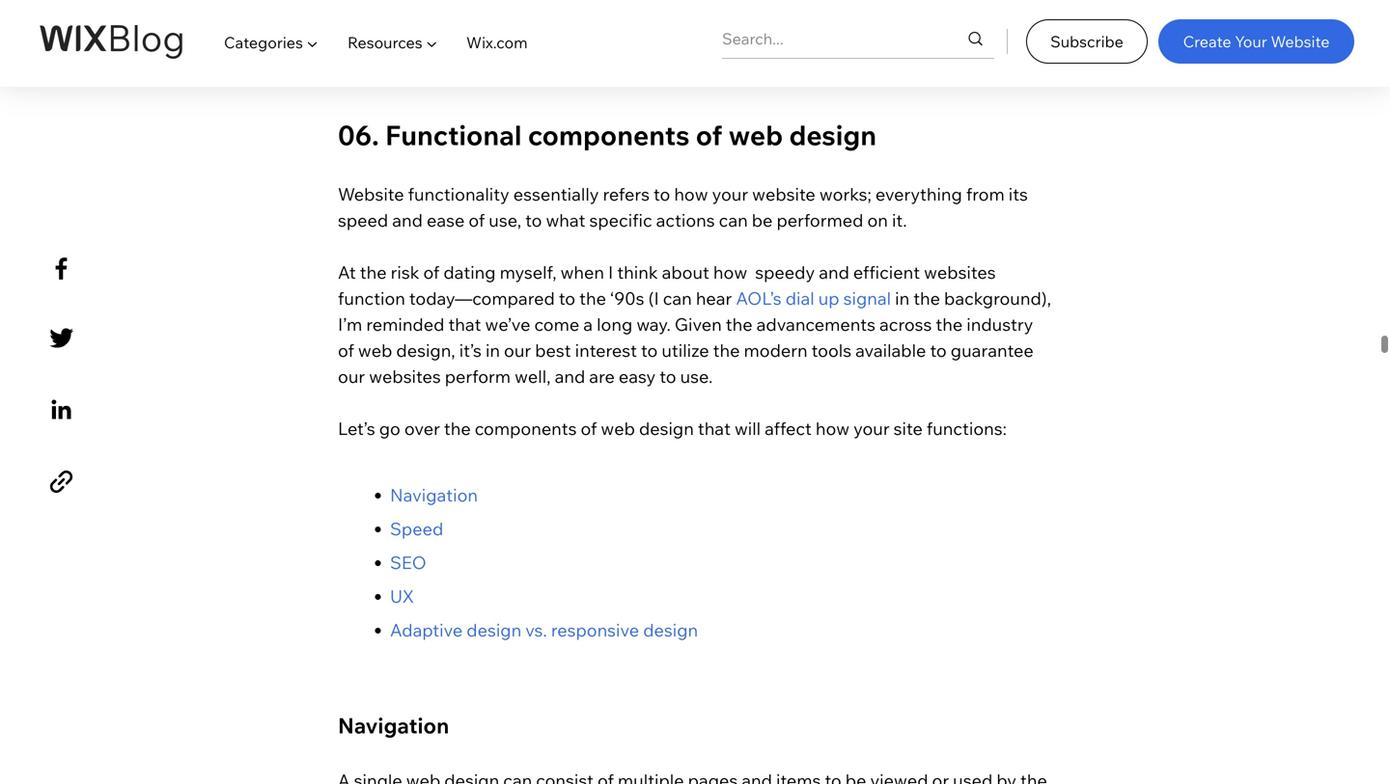 Task type: vqa. For each thing, say whether or not it's contained in the screenshot.
the personal
no



Task type: describe. For each thing, give the bounding box(es) containing it.
reminded
[[366, 314, 444, 335]]

resources
[[348, 33, 422, 52]]

of inside website functionality essentially refers to how your website works; everything from its speed and ease of use, to what specific actions can be performed on it.
[[469, 209, 485, 231]]

adaptive design vs. responsive design link
[[390, 620, 698, 641]]

1 vertical spatial that
[[698, 418, 731, 440]]

modern
[[744, 340, 808, 361]]

design up the works; on the right
[[789, 118, 877, 152]]

a
[[583, 314, 593, 335]]

use,
[[489, 209, 521, 231]]

website
[[752, 183, 815, 205]]

refers
[[603, 183, 650, 205]]

1 horizontal spatial in
[[895, 288, 909, 309]]

come
[[534, 314, 579, 335]]

efficient
[[853, 261, 920, 283]]

1 vertical spatial our
[[338, 366, 365, 387]]

i'm
[[338, 314, 362, 335]]

0 horizontal spatial in
[[486, 340, 500, 361]]

aol's dial up signal
[[736, 288, 891, 309]]

design down easy at the left
[[639, 418, 694, 440]]

and inside website functionality essentially refers to how your website works; everything from its speed and ease of use, to what specific actions can be performed on it.
[[392, 209, 423, 231]]

specific
[[589, 209, 652, 231]]

websites inside 'at the risk of dating myself, when i think about how  speedy and efficient websites function today—compared to the '90s (i can hear'
[[924, 261, 996, 283]]

create your website
[[1183, 32, 1330, 51]]

signal
[[843, 288, 891, 309]]

dial
[[785, 288, 814, 309]]

best
[[535, 340, 571, 361]]

tools
[[812, 340, 851, 361]]

works;
[[819, 183, 871, 205]]

responsive
[[551, 620, 639, 641]]

and inside 'at the risk of dating myself, when i think about how  speedy and efficient websites function today—compared to the '90s (i can hear'
[[819, 261, 849, 283]]

0 vertical spatial components
[[528, 118, 690, 152]]

given
[[675, 314, 722, 335]]

0 vertical spatial our
[[504, 340, 531, 361]]

of up website functionality essentially refers to how your website works; everything from its speed and ease of use, to what specific actions can be performed on it.
[[696, 118, 723, 152]]

functionality
[[408, 183, 509, 205]]

guarantee
[[951, 340, 1034, 361]]

over
[[404, 418, 440, 440]]

subscribe
[[1050, 32, 1123, 51]]

easy
[[619, 366, 656, 387]]

interest
[[575, 340, 637, 361]]

today—compared
[[409, 288, 555, 309]]

let's go over the components of web design that will affect how your site functions:
[[338, 418, 1015, 440]]

your
[[1235, 32, 1267, 51]]

the up 'a'
[[579, 288, 606, 309]]

to down across on the top of the page
[[930, 340, 947, 361]]

are
[[589, 366, 615, 387]]

hear
[[696, 288, 732, 309]]

0 vertical spatial website
[[1271, 32, 1330, 51]]

and inside 'in the background), i'm reminded that we've come a long way. given the advancements across the industry of web design, it's in our best interest to utilize the modern tools available to guarantee our websites perform well, and are easy to use.'
[[555, 366, 585, 387]]

well,
[[515, 366, 551, 387]]

wix.com link
[[452, 15, 543, 70]]

adaptive
[[390, 620, 463, 641]]

0 vertical spatial web
[[729, 118, 783, 152]]

speedy
[[755, 261, 815, 283]]

everything
[[875, 183, 962, 205]]

2 vertical spatial web
[[601, 418, 635, 440]]

seo
[[390, 552, 426, 574]]

adaptive design vs. responsive design
[[390, 620, 698, 641]]

i
[[608, 261, 613, 283]]

share article on linkedin image
[[44, 393, 78, 427]]

of inside 'in the background), i'm reminded that we've come a long way. given the advancements across the industry of web design, it's in our best interest to utilize the modern tools available to guarantee our websites perform well, and are easy to use.'
[[338, 340, 354, 361]]

think
[[617, 261, 658, 283]]

long
[[597, 314, 633, 335]]

2 horizontal spatial how
[[816, 418, 850, 440]]

use.
[[680, 366, 713, 387]]

to down way.
[[641, 340, 658, 361]]

design,
[[396, 340, 455, 361]]

1 vertical spatial navigation
[[338, 713, 454, 739]]

will
[[735, 418, 761, 440]]

utilize
[[662, 340, 709, 361]]

we've
[[485, 314, 530, 335]]

the right over
[[444, 418, 471, 440]]

performed
[[777, 209, 863, 231]]

to right use,
[[525, 209, 542, 231]]

speed
[[390, 518, 443, 540]]

create your website link
[[1158, 19, 1354, 64]]

the up function
[[360, 261, 387, 283]]

websites inside 'in the background), i'm reminded that we've come a long way. given the advancements across the industry of web design, it's in our best interest to utilize the modern tools available to guarantee our websites perform well, and are easy to use.'
[[369, 366, 441, 387]]

website functionality essentially refers to how your website works; everything from its speed and ease of use, to what specific actions can be performed on it.
[[338, 183, 1032, 231]]

background),
[[944, 288, 1051, 309]]

the down aol's on the right top
[[726, 314, 753, 335]]

can for be
[[719, 209, 748, 231]]

speed
[[338, 209, 388, 231]]

web design website layouts image
[[338, 0, 1052, 48]]

the up across on the top of the page
[[913, 288, 940, 309]]

functions:
[[927, 418, 1007, 440]]

ease
[[427, 209, 465, 231]]

let's
[[338, 418, 375, 440]]

web inside 'in the background), i'm reminded that we've come a long way. given the advancements across the industry of web design, it's in our best interest to utilize the modern tools available to guarantee our websites perform well, and are easy to use.'
[[358, 340, 392, 361]]

on
[[867, 209, 888, 231]]

that inside 'in the background), i'm reminded that we've come a long way. given the advancements across the industry of web design, it's in our best interest to utilize the modern tools available to guarantee our websites perform well, and are easy to use.'
[[448, 314, 481, 335]]

across
[[879, 314, 932, 335]]



Task type: locate. For each thing, give the bounding box(es) containing it.
components
[[528, 118, 690, 152], [475, 418, 577, 440]]

industry
[[967, 314, 1033, 335]]

risk
[[391, 261, 419, 283]]

what
[[546, 209, 585, 231]]

1 vertical spatial websites
[[369, 366, 441, 387]]

1 vertical spatial your
[[853, 418, 890, 440]]

0 vertical spatial how
[[674, 183, 708, 205]]

None search field
[[722, 19, 994, 58]]

how up hear at the right
[[713, 261, 747, 283]]

to left use.
[[660, 366, 676, 387]]

in up across on the top of the page
[[895, 288, 909, 309]]

and down "best"
[[555, 366, 585, 387]]

of down are
[[581, 418, 597, 440]]

of
[[696, 118, 723, 152], [469, 209, 485, 231], [423, 261, 440, 283], [338, 340, 354, 361], [581, 418, 597, 440]]

06. functional components of web design
[[338, 118, 877, 152]]

site
[[894, 418, 923, 440]]

be
[[752, 209, 773, 231]]

2 vertical spatial and
[[555, 366, 585, 387]]

myself,
[[500, 261, 557, 283]]

when
[[560, 261, 604, 283]]

0 vertical spatial that
[[448, 314, 481, 335]]

1 horizontal spatial web
[[601, 418, 635, 440]]

in the background), i'm reminded that we've come a long way. given the advancements across the industry of web design, it's in our best interest to utilize the modern tools available to guarantee our websites perform well, and are easy to use.
[[338, 288, 1055, 387]]

2 vertical spatial how
[[816, 418, 850, 440]]

share article on facebook image
[[44, 252, 78, 286], [44, 252, 78, 286]]

in right it's
[[486, 340, 500, 361]]

0 vertical spatial in
[[895, 288, 909, 309]]

seo link
[[390, 552, 426, 574]]

'90s
[[610, 288, 644, 309]]

1 vertical spatial how
[[713, 261, 747, 283]]

the
[[360, 261, 387, 283], [579, 288, 606, 309], [913, 288, 940, 309], [726, 314, 753, 335], [936, 314, 963, 335], [713, 340, 740, 361], [444, 418, 471, 440]]

and
[[392, 209, 423, 231], [819, 261, 849, 283], [555, 366, 585, 387]]

design right responsive
[[643, 620, 698, 641]]

essentially
[[513, 183, 599, 205]]

1 horizontal spatial our
[[504, 340, 531, 361]]

that left will
[[698, 418, 731, 440]]

its
[[1009, 183, 1028, 205]]

2 ▼ from the left
[[426, 33, 438, 52]]

Search... search field
[[722, 19, 928, 58]]

about
[[662, 261, 709, 283]]

1 vertical spatial and
[[819, 261, 849, 283]]

the right across on the top of the page
[[936, 314, 963, 335]]

functional
[[385, 118, 522, 152]]

affect
[[765, 418, 812, 440]]

speed link
[[390, 518, 443, 540]]

actions
[[656, 209, 715, 231]]

how right affect
[[816, 418, 850, 440]]

ux link
[[390, 586, 414, 608]]

1 horizontal spatial can
[[719, 209, 748, 231]]

website up the speed
[[338, 183, 404, 205]]

components up refers
[[528, 118, 690, 152]]

1 vertical spatial components
[[475, 418, 577, 440]]

components down 'well,'
[[475, 418, 577, 440]]

aol's
[[736, 288, 782, 309]]

▼
[[306, 33, 318, 52], [426, 33, 438, 52]]

0 horizontal spatial ▼
[[306, 33, 318, 52]]

subscribe link
[[1026, 19, 1148, 64]]

categories ▼
[[224, 33, 318, 52]]

1 vertical spatial website
[[338, 183, 404, 205]]

dating
[[443, 261, 496, 283]]

1 horizontal spatial that
[[698, 418, 731, 440]]

copy link of the article image
[[44, 465, 78, 499], [44, 465, 78, 499]]

our down "we've"
[[504, 340, 531, 361]]

vs.
[[525, 620, 547, 641]]

websites down 'design,'
[[369, 366, 441, 387]]

navigation link
[[390, 484, 478, 506]]

web up the website
[[729, 118, 783, 152]]

website
[[1271, 32, 1330, 51], [338, 183, 404, 205]]

our down 'i'm'
[[338, 366, 365, 387]]

0 vertical spatial websites
[[924, 261, 996, 283]]

1 horizontal spatial website
[[1271, 32, 1330, 51]]

perform
[[445, 366, 511, 387]]

in
[[895, 288, 909, 309], [486, 340, 500, 361]]

it's
[[459, 340, 482, 361]]

1 vertical spatial web
[[358, 340, 392, 361]]

▼ right categories
[[306, 33, 318, 52]]

can left be
[[719, 209, 748, 231]]

of inside 'at the risk of dating myself, when i think about how  speedy and efficient websites function today—compared to the '90s (i can hear'
[[423, 261, 440, 283]]

how inside website functionality essentially refers to how your website works; everything from its speed and ease of use, to what specific actions can be performed on it.
[[674, 183, 708, 205]]

categories
[[224, 33, 303, 52]]

1 horizontal spatial your
[[853, 418, 890, 440]]

1 horizontal spatial how
[[713, 261, 747, 283]]

0 horizontal spatial web
[[358, 340, 392, 361]]

1 horizontal spatial websites
[[924, 261, 996, 283]]

websites up 'background),'
[[924, 261, 996, 283]]

web down are
[[601, 418, 635, 440]]

your left site
[[853, 418, 890, 440]]

share article on linkedin image
[[44, 393, 78, 427]]

how
[[674, 183, 708, 205], [713, 261, 747, 283], [816, 418, 850, 440]]

(i
[[648, 288, 659, 309]]

0 vertical spatial navigation
[[390, 484, 478, 506]]

0 vertical spatial can
[[719, 209, 748, 231]]

it.
[[892, 209, 907, 231]]

0 horizontal spatial website
[[338, 183, 404, 205]]

way.
[[636, 314, 671, 335]]

design left vs.
[[467, 620, 521, 641]]

go
[[379, 418, 400, 440]]

websites
[[924, 261, 996, 283], [369, 366, 441, 387]]

2 horizontal spatial web
[[729, 118, 783, 152]]

available
[[855, 340, 926, 361]]

aol's dial up signal link
[[736, 288, 891, 309]]

0 vertical spatial your
[[712, 183, 748, 205]]

can inside 'at the risk of dating myself, when i think about how  speedy and efficient websites function today—compared to the '90s (i can hear'
[[663, 288, 692, 309]]

1 horizontal spatial and
[[555, 366, 585, 387]]

create
[[1183, 32, 1231, 51]]

of right risk
[[423, 261, 440, 283]]

0 horizontal spatial your
[[712, 183, 748, 205]]

design
[[789, 118, 877, 152], [639, 418, 694, 440], [467, 620, 521, 641], [643, 620, 698, 641]]

how up actions
[[674, 183, 708, 205]]

website right 'your'
[[1271, 32, 1330, 51]]

up
[[818, 288, 839, 309]]

ux
[[390, 586, 414, 608]]

navigation
[[390, 484, 478, 506], [338, 713, 454, 739]]

web down 'i'm'
[[358, 340, 392, 361]]

and left ease
[[392, 209, 423, 231]]

to up come
[[559, 288, 575, 309]]

from
[[966, 183, 1005, 205]]

share article on twitter image
[[44, 322, 78, 355], [44, 322, 78, 355]]

1 horizontal spatial ▼
[[426, 33, 438, 52]]

▼ for categories ▼
[[306, 33, 318, 52]]

website inside website functionality essentially refers to how your website works; everything from its speed and ease of use, to what specific actions can be performed on it.
[[338, 183, 404, 205]]

your inside website functionality essentially refers to how your website works; everything from its speed and ease of use, to what specific actions can be performed on it.
[[712, 183, 748, 205]]

0 horizontal spatial that
[[448, 314, 481, 335]]

to inside 'at the risk of dating myself, when i think about how  speedy and efficient websites function today—compared to the '90s (i can hear'
[[559, 288, 575, 309]]

your up actions
[[712, 183, 748, 205]]

▼ right resources
[[426, 33, 438, 52]]

1 vertical spatial can
[[663, 288, 692, 309]]

06.
[[338, 118, 379, 152]]

can right the (i at the top left of the page
[[663, 288, 692, 309]]

at
[[338, 261, 356, 283]]

the down given
[[713, 340, 740, 361]]

0 horizontal spatial how
[[674, 183, 708, 205]]

to up actions
[[654, 183, 670, 205]]

1 vertical spatial in
[[486, 340, 500, 361]]

and up 'up'
[[819, 261, 849, 283]]

2 horizontal spatial and
[[819, 261, 849, 283]]

0 horizontal spatial our
[[338, 366, 365, 387]]

our
[[504, 340, 531, 361], [338, 366, 365, 387]]

▼ for resources  ▼
[[426, 33, 438, 52]]

resources  ▼
[[348, 33, 438, 52]]

advancements
[[756, 314, 876, 335]]

0 horizontal spatial and
[[392, 209, 423, 231]]

0 horizontal spatial can
[[663, 288, 692, 309]]

how inside 'at the risk of dating myself, when i think about how  speedy and efficient websites function today—compared to the '90s (i can hear'
[[713, 261, 747, 283]]

can for hear
[[663, 288, 692, 309]]

0 vertical spatial and
[[392, 209, 423, 231]]

function
[[338, 288, 405, 309]]

wix.com
[[466, 33, 528, 52]]

can inside website functionality essentially refers to how your website works; everything from its speed and ease of use, to what specific actions can be performed on it.
[[719, 209, 748, 231]]

of down 'i'm'
[[338, 340, 354, 361]]

1 ▼ from the left
[[306, 33, 318, 52]]

0 horizontal spatial websites
[[369, 366, 441, 387]]

that
[[448, 314, 481, 335], [698, 418, 731, 440]]

of left use,
[[469, 209, 485, 231]]

that up it's
[[448, 314, 481, 335]]



